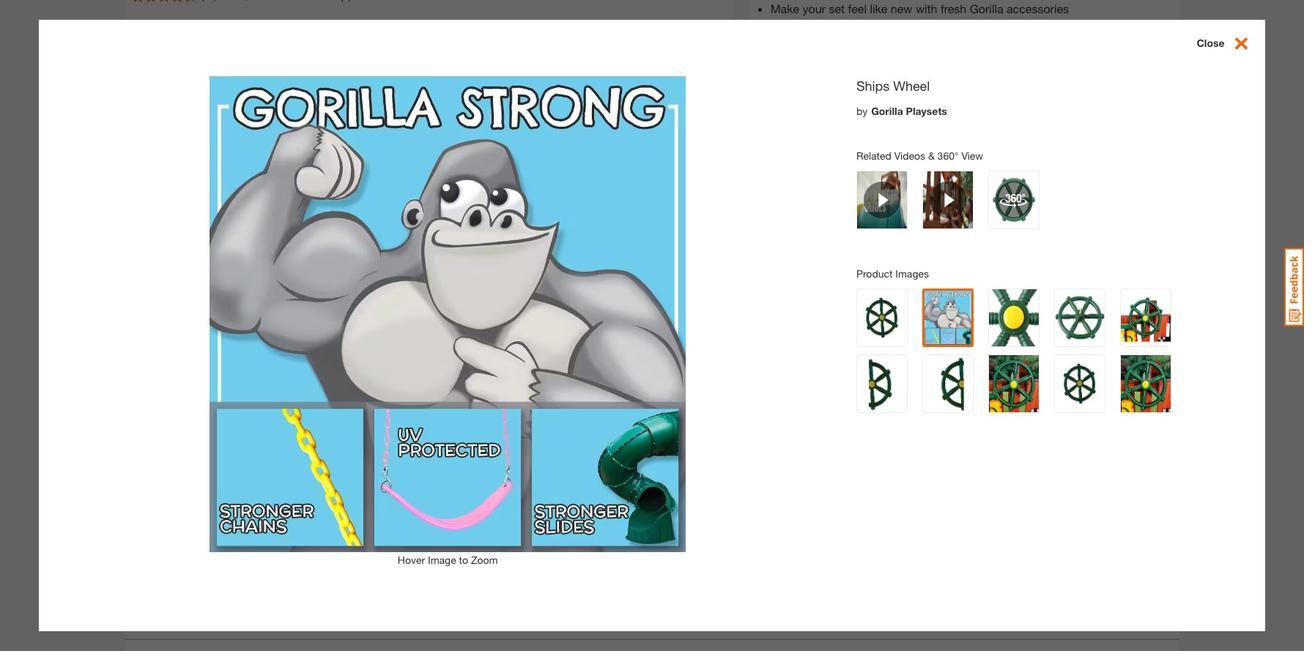 Task type: locate. For each thing, give the bounding box(es) containing it.
1 as from the left
[[816, 272, 828, 285]]

your left set
[[803, 2, 826, 16]]

1 horizontal spatial &
[[929, 149, 935, 162]]

delivery
[[783, 233, 818, 245], [787, 285, 822, 298]]

0 vertical spatial it
[[807, 272, 813, 285]]

delivery inside button
[[946, 233, 982, 245]]

available
[[913, 178, 953, 191]]

make
[[771, 2, 800, 16]]

1 vertical spatial your
[[876, 19, 899, 33]]

1 vertical spatial it
[[893, 333, 899, 345]]

to left get
[[864, 333, 873, 345]]

methods
[[821, 233, 861, 245]]

202409440_s01 image
[[213, 30, 652, 470], [135, 343, 199, 408]]

0 vertical spatial in
[[863, 19, 873, 33]]

by gorilla playsets
[[857, 105, 948, 117]]

0 vertical spatial gorilla
[[970, 2, 1004, 16]]

delivery down playsets
[[898, 139, 955, 156]]

2 vertical spatial in
[[825, 285, 833, 298]]

schedule
[[925, 272, 968, 285]]

in
[[863, 19, 873, 33], [864, 233, 872, 245], [825, 285, 833, 298]]

in down soon
[[825, 285, 833, 298]]

close button
[[1197, 34, 1266, 54]]

feel
[[848, 2, 867, 16]]

more
[[756, 233, 780, 245]]

4.5 stars image
[[132, 0, 196, 2]]

images
[[896, 267, 929, 280]]

tomorrow
[[898, 163, 948, 175], [916, 333, 965, 345]]

by right get
[[902, 333, 913, 345]]

by down ships
[[857, 105, 868, 117]]

360°
[[938, 149, 959, 162]]

tomorrow.
[[872, 272, 922, 285]]

0 vertical spatial your
[[803, 2, 826, 16]]

your down like
[[876, 19, 899, 33]]

free & easy returns in store or online
[[791, 420, 1032, 436]]

your right schedule
[[971, 272, 991, 285]]

tomorrow down related videos & 360° view
[[898, 163, 948, 175]]

close image
[[1225, 34, 1251, 53]]

like
[[870, 2, 888, 16]]

0 horizontal spatial your
[[803, 2, 826, 16]]

related
[[857, 149, 892, 162]]

ships wheel main content
[[0, 0, 1305, 652]]

0 vertical spatial tomorrow
[[898, 163, 948, 175]]

0 vertical spatial &
[[929, 149, 935, 162]]

hover
[[398, 554, 425, 566]]

delivery down get
[[787, 285, 822, 298]]

0 vertical spatial by
[[857, 105, 868, 117]]

image
[[428, 554, 456, 566]]

to left zoom
[[459, 554, 468, 566]]

in down feel
[[863, 19, 873, 33]]

gorilla down ships wheel
[[872, 105, 904, 117]]

as left soon
[[816, 272, 828, 285]]

to
[[938, 98, 948, 110], [864, 333, 873, 345], [963, 370, 974, 384], [459, 554, 468, 566]]

delivering to
[[890, 98, 950, 110]]

0 horizontal spatial &
[[822, 420, 831, 436]]

delivery left details
[[946, 233, 982, 245]]

make your set feel like new with fresh gorilla accessories fosters creativity in your own backyard
[[771, 2, 1070, 33]]

0 horizontal spatial as
[[816, 272, 828, 285]]

1 horizontal spatial gorilla
[[970, 2, 1004, 16]]

get
[[876, 333, 890, 345]]

tomorrow inside the 'delivery tomorrow 19 available'
[[898, 163, 948, 175]]

as up the checkout.
[[858, 272, 869, 285]]

0 vertical spatial delivery
[[898, 139, 955, 156]]

or
[[975, 420, 988, 436]]

0 horizontal spatial by
[[857, 105, 868, 117]]

your inside schedule your delivery in checkout.
[[971, 272, 991, 285]]

green gorilla playsets swing set accessories 07 0006 64.0 image
[[135, 33, 199, 97]]

store
[[938, 420, 971, 436]]

feedback link image
[[1285, 248, 1305, 327]]

delivery right more
[[783, 233, 818, 245]]

with
[[916, 2, 938, 16]]

delivery inside schedule your delivery in checkout.
[[787, 285, 822, 298]]

delivery
[[898, 139, 955, 156], [946, 233, 982, 245]]

delivering
[[890, 98, 936, 110]]

in for checkout.
[[825, 285, 833, 298]]

0 vertical spatial delivery
[[783, 233, 818, 245]]

2 horizontal spatial your
[[971, 272, 991, 285]]

1 horizontal spatial as
[[858, 272, 869, 285]]

by
[[857, 105, 868, 117], [902, 333, 913, 345]]

&
[[929, 149, 935, 162], [822, 420, 831, 436]]

your for make
[[803, 2, 826, 16]]

your
[[803, 2, 826, 16], [876, 19, 899, 33], [971, 272, 991, 285]]

& left 360°
[[929, 149, 935, 162]]

1 horizontal spatial it
[[893, 333, 899, 345]]

delivery details
[[946, 233, 1016, 245]]

hover image to zoom
[[398, 554, 498, 566]]

1 vertical spatial delivery
[[946, 233, 982, 245]]

in
[[922, 420, 934, 436]]

gorilla
[[970, 2, 1004, 16], [872, 105, 904, 117]]

free
[[791, 420, 819, 436]]

1 vertical spatial tomorrow
[[916, 333, 965, 345]]

ships
[[857, 77, 890, 94]]

in inside schedule your delivery in checkout.
[[825, 285, 833, 298]]

gorilla right fresh
[[970, 2, 1004, 16]]

1 vertical spatial delivery
[[787, 285, 822, 298]]

to inside ships wheel 'main content'
[[459, 554, 468, 566]]

soon
[[831, 272, 855, 285]]

1 vertical spatial gorilla
[[872, 105, 904, 117]]

as
[[816, 272, 828, 285], [858, 272, 869, 285]]

in right methods
[[864, 233, 872, 245]]

it
[[807, 272, 813, 285], [893, 333, 899, 345]]

to right add
[[963, 370, 974, 384]]

& right 'free'
[[822, 420, 831, 436]]

add
[[937, 370, 960, 384]]

tomorrow up add
[[916, 333, 965, 345]]

new
[[891, 2, 913, 16]]

wheel
[[894, 77, 930, 94]]

1 horizontal spatial your
[[876, 19, 899, 33]]

get
[[787, 272, 804, 285]]

online
[[992, 420, 1032, 436]]

1 horizontal spatial by
[[902, 333, 913, 345]]

47 mins to get it by tomorrow
[[823, 333, 965, 345]]

2 vertical spatial your
[[971, 272, 991, 285]]

6317221895112 image
[[135, 266, 199, 330]]

get it as soon as tomorrow.
[[787, 272, 922, 285]]

0 horizontal spatial gorilla
[[872, 105, 904, 117]]

None field
[[787, 361, 818, 392]]

1 vertical spatial &
[[822, 420, 831, 436]]

1 vertical spatial in
[[864, 233, 872, 245]]



Task type: vqa. For each thing, say whether or not it's contained in the screenshot.
thanks
no



Task type: describe. For each thing, give the bounding box(es) containing it.
add to cart
[[937, 370, 1002, 384]]

schedule your delivery in checkout.
[[787, 272, 991, 298]]

checkout
[[875, 233, 917, 245]]

fresh
[[941, 2, 967, 16]]

zoom
[[471, 554, 498, 566]]

fosters
[[771, 19, 810, 33]]

share button
[[614, 534, 667, 555]]

0 horizontal spatial 202409440_s01 image
[[135, 343, 199, 408]]

accessories
[[1007, 2, 1070, 16]]

in for checkout
[[864, 233, 872, 245]]

to inside button
[[963, 370, 974, 384]]

& inside ships wheel 'main content'
[[929, 149, 935, 162]]

delivery for delivery tomorrow 19 available
[[898, 139, 955, 156]]

delivery details button
[[946, 231, 1016, 247]]

by inside ships wheel 'main content'
[[857, 105, 868, 117]]

your for schedule
[[971, 272, 991, 285]]

product
[[857, 267, 893, 280]]

more delivery methods in checkout
[[756, 233, 917, 245]]

ships wheel
[[857, 77, 930, 94]]

in inside make your set feel like new with fresh gorilla accessories fosters creativity in your own backyard
[[863, 19, 873, 33]]

view
[[962, 149, 984, 162]]

easy
[[835, 420, 865, 436]]

related videos & 360° view
[[857, 149, 984, 162]]

mins
[[837, 333, 861, 345]]

2 as from the left
[[858, 272, 869, 285]]

to right delivering
[[938, 98, 948, 110]]

returns
[[869, 420, 919, 436]]

delivery for delivery details
[[946, 233, 982, 245]]

1 vertical spatial by
[[902, 333, 913, 345]]

delivery tomorrow 19 available
[[898, 139, 955, 191]]

set
[[829, 2, 845, 16]]

creativity
[[813, 19, 860, 33]]

5988218005001 image
[[135, 188, 199, 253]]

gorilla inside make your set feel like new with fresh gorilla accessories fosters creativity in your own backyard
[[970, 2, 1004, 16]]

playsets
[[906, 105, 948, 117]]

details
[[985, 233, 1016, 245]]

add to cart button
[[860, 361, 1064, 393]]

1 horizontal spatial 202409440_s01 image
[[213, 30, 652, 470]]

cart
[[978, 370, 1002, 384]]

product images
[[857, 267, 929, 280]]

19
[[898, 178, 910, 191]]

47
[[823, 333, 834, 345]]

gorilla inside ships wheel 'main content'
[[872, 105, 904, 117]]

backyard
[[927, 19, 976, 33]]

0 horizontal spatial it
[[807, 272, 813, 285]]

share
[[637, 535, 667, 549]]

videos
[[895, 149, 926, 162]]

checkout.
[[836, 285, 881, 298]]

own
[[902, 19, 924, 33]]

close
[[1197, 36, 1225, 49]]

free
[[898, 201, 925, 214]]



